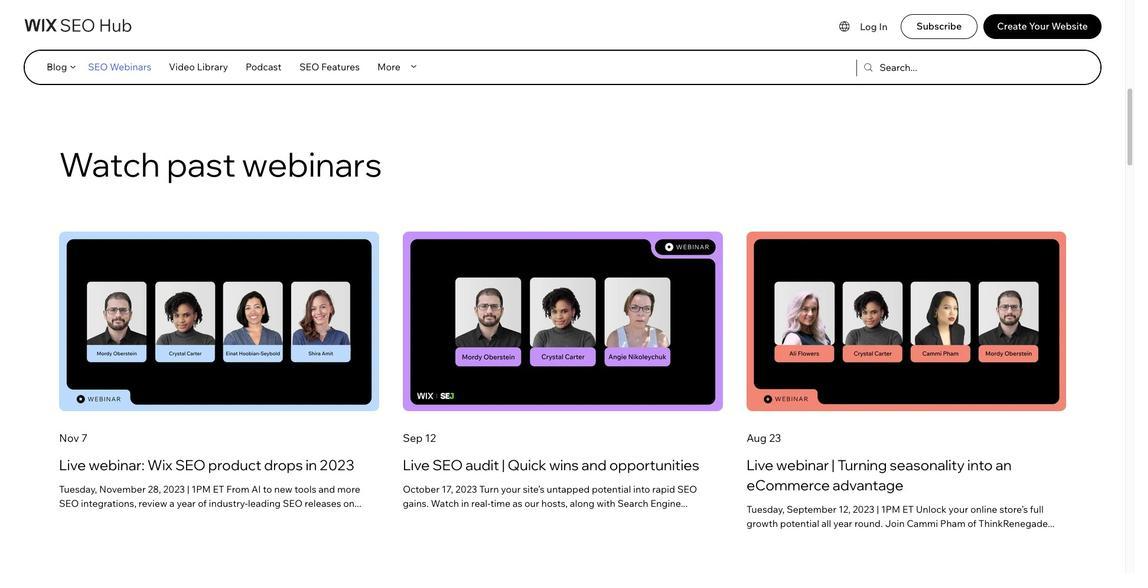 Task type: vqa. For each thing, say whether or not it's contained in the screenshot.
bottommost the
no



Task type: locate. For each thing, give the bounding box(es) containing it.
live seo audit | quick wins and opportunities
[[403, 456, 700, 474]]

of inside tuesday, september 12, 2023 | 1pm et unlock your online store's full growth potential all year round. join cammi pham of thinkrenegade...
[[968, 517, 977, 529]]

1 horizontal spatial your
[[949, 503, 969, 515]]

1 vertical spatial tuesday,
[[747, 503, 785, 515]]

live webinar: wix seo product drops in 2023
[[59, 456, 354, 474]]

engine...
[[651, 497, 688, 509]]

year
[[177, 497, 196, 509], [834, 517, 853, 529]]

round.
[[855, 517, 883, 529]]

drops
[[264, 456, 303, 474]]

seo down new
[[283, 497, 303, 509]]

2023 up a
[[163, 483, 185, 495]]

| up round.
[[877, 503, 879, 515]]

tuesday, inside tuesday, september 12, 2023 | 1pm et unlock your online store's full growth potential all year round. join cammi pham of thinkrenegade...
[[747, 503, 785, 515]]

| inside tuesday, september 12, 2023 | 1pm et unlock your online store's full growth potential all year round. join cammi pham of thinkrenegade...
[[877, 503, 879, 515]]

your inside 'october 17, 2023 turn your site's untapped potential into rapid seo gains. watch in real-time as our hosts, along with search engine...'
[[501, 483, 521, 495]]

tuesday, up 'integrations,'
[[59, 483, 97, 495]]

28,
[[148, 483, 161, 495]]

0 vertical spatial potential
[[592, 483, 631, 495]]

1 horizontal spatial live
[[403, 456, 430, 474]]

0 horizontal spatial your
[[501, 483, 521, 495]]

1 horizontal spatial year
[[834, 517, 853, 529]]

into
[[968, 456, 993, 474], [633, 483, 650, 495]]

et for seasonality
[[903, 503, 914, 515]]

releases
[[305, 497, 341, 509]]

your up the as
[[501, 483, 521, 495]]

of
[[198, 497, 207, 509], [968, 517, 977, 529]]

subscribe
[[917, 20, 962, 32]]

to
[[263, 483, 272, 495]]

None search field
[[857, 54, 1001, 81]]

and inside tuesday, november 28, 2023 | 1pm et from ai to new tools and more seo integrations, review a year of industry-leading seo releases on...
[[319, 483, 335, 495]]

live up october
[[403, 456, 430, 474]]

potential up with
[[592, 483, 631, 495]]

1 vertical spatial watch
[[431, 497, 459, 509]]

1pm for seo
[[192, 483, 211, 495]]

0 vertical spatial of
[[198, 497, 207, 509]]

0 horizontal spatial and
[[319, 483, 335, 495]]

sep
[[403, 431, 423, 445]]

opportunities
[[610, 456, 700, 474]]

review
[[139, 497, 167, 509]]

et up industry-
[[213, 483, 224, 495]]

live down nov 7
[[59, 456, 86, 474]]

0 horizontal spatial et
[[213, 483, 224, 495]]

seo left 'integrations,'
[[59, 497, 79, 509]]

quick
[[508, 456, 547, 474]]

live down the aug
[[747, 456, 774, 474]]

tuesday, up growth
[[747, 503, 785, 515]]

tuesday, november 28, 2023 | 1pm et from ai to new tools and more seo integrations, review a year of industry-leading seo releases on...
[[59, 483, 362, 509]]

library
[[197, 61, 228, 73]]

tuesday,
[[59, 483, 97, 495], [747, 503, 785, 515]]

webinars
[[242, 144, 382, 185]]

turn
[[480, 483, 499, 495]]

into inside live webinar | turning seasonality into an ecommerce advantage
[[968, 456, 993, 474]]

1 live from the left
[[59, 456, 86, 474]]

2 horizontal spatial live
[[747, 456, 774, 474]]

0 horizontal spatial year
[[177, 497, 196, 509]]

into inside 'october 17, 2023 turn your site's untapped potential into rapid seo gains. watch in real-time as our hosts, along with search engine...'
[[633, 483, 650, 495]]

1pm inside tuesday, september 12, 2023 | 1pm et unlock your online store's full growth potential all year round. join cammi pham of thinkrenegade...
[[881, 503, 901, 515]]

your up pham
[[949, 503, 969, 515]]

and up releases
[[319, 483, 335, 495]]

watch
[[59, 144, 160, 185], [431, 497, 459, 509]]

| inside live webinar | turning seasonality into an ecommerce advantage
[[832, 456, 835, 474]]

1pm inside tuesday, november 28, 2023 | 1pm et from ai to new tools and more seo integrations, review a year of industry-leading seo releases on...
[[192, 483, 211, 495]]

2023 inside 'october 17, 2023 turn your site's untapped potential into rapid seo gains. watch in real-time as our hosts, along with search engine...'
[[456, 483, 477, 495]]

and
[[582, 456, 607, 474], [319, 483, 335, 495]]

from
[[226, 483, 249, 495]]

0 vertical spatial 1pm
[[192, 483, 211, 495]]

2023 right 17, at the left
[[456, 483, 477, 495]]

join
[[885, 517, 905, 529]]

1 horizontal spatial 1pm
[[881, 503, 901, 515]]

and right wins
[[582, 456, 607, 474]]

wix
[[147, 456, 173, 474]]

0 horizontal spatial watch
[[59, 144, 160, 185]]

your
[[1030, 20, 1050, 32]]

2 live from the left
[[403, 456, 430, 474]]

1 horizontal spatial in
[[461, 497, 469, 509]]

of down online
[[968, 517, 977, 529]]

hosts,
[[542, 497, 568, 509]]

et inside tuesday, september 12, 2023 | 1pm et unlock your online store's full growth potential all year round. join cammi pham of thinkrenegade...
[[903, 503, 914, 515]]

seo
[[88, 61, 108, 73], [300, 61, 319, 73], [175, 456, 206, 474], [433, 456, 463, 474], [678, 483, 697, 495], [59, 497, 79, 509], [283, 497, 303, 509]]

0 vertical spatial your
[[501, 483, 521, 495]]

potential inside 'october 17, 2023 turn your site's untapped potential into rapid seo gains. watch in real-time as our hosts, along with search engine...'
[[592, 483, 631, 495]]

in up the tools
[[306, 456, 317, 474]]

live
[[59, 456, 86, 474], [403, 456, 430, 474], [747, 456, 774, 474]]

1 horizontal spatial potential
[[780, 517, 820, 529]]

1 horizontal spatial and
[[582, 456, 607, 474]]

| right audit
[[502, 456, 505, 474]]

0 vertical spatial et
[[213, 483, 224, 495]]

untapped
[[547, 483, 590, 495]]

1pm for turning
[[881, 503, 901, 515]]

website
[[1052, 20, 1088, 32]]

live seo audit | quick wins and opportunities image
[[403, 232, 723, 411]]

of left industry-
[[198, 497, 207, 509]]

0 horizontal spatial live
[[59, 456, 86, 474]]

1 horizontal spatial watch
[[431, 497, 459, 509]]

year right a
[[177, 497, 196, 509]]

0 horizontal spatial potential
[[592, 483, 631, 495]]

12,
[[839, 503, 851, 515]]

into up search
[[633, 483, 650, 495]]

along
[[570, 497, 595, 509]]

3 live from the left
[[747, 456, 774, 474]]

et inside tuesday, november 28, 2023 | 1pm et from ai to new tools and more seo integrations, review a year of industry-leading seo releases on...
[[213, 483, 224, 495]]

0 horizontal spatial into
[[633, 483, 650, 495]]

|
[[502, 456, 505, 474], [832, 456, 835, 474], [187, 483, 190, 495], [877, 503, 879, 515]]

0 vertical spatial into
[[968, 456, 993, 474]]

potential
[[592, 483, 631, 495], [780, 517, 820, 529]]

live inside live webinar | turning seasonality into an ecommerce advantage
[[747, 456, 774, 474]]

1 vertical spatial 1pm
[[881, 503, 901, 515]]

seo up 17, at the left
[[433, 456, 463, 474]]

1 vertical spatial et
[[903, 503, 914, 515]]

1 vertical spatial of
[[968, 517, 977, 529]]

live seo audit | quick wins and opportunities link
[[403, 456, 723, 476]]

past
[[167, 144, 236, 185]]

0 vertical spatial in
[[306, 456, 317, 474]]

with
[[597, 497, 616, 509]]

rapid
[[653, 483, 675, 495]]

2023 up round.
[[853, 503, 875, 515]]

seo right the wix
[[175, 456, 206, 474]]

0 horizontal spatial 1pm
[[192, 483, 211, 495]]

features
[[322, 61, 360, 73]]

seo up engine...
[[678, 483, 697, 495]]

0 vertical spatial watch
[[59, 144, 160, 185]]

1 vertical spatial in
[[461, 497, 469, 509]]

1 vertical spatial potential
[[780, 517, 820, 529]]

1 horizontal spatial of
[[968, 517, 977, 529]]

webinar
[[777, 456, 829, 474]]

subscribe link
[[901, 14, 978, 39]]

create your website
[[998, 20, 1088, 32]]

1 vertical spatial into
[[633, 483, 650, 495]]

potential inside tuesday, september 12, 2023 | 1pm et unlock your online store's full growth potential all year round. join cammi pham of thinkrenegade...
[[780, 517, 820, 529]]

0 vertical spatial year
[[177, 497, 196, 509]]

seo left webinars
[[88, 61, 108, 73]]

create your website link
[[984, 14, 1102, 39]]

1pm down live webinar: wix seo product drops in 2023
[[192, 483, 211, 495]]

1 horizontal spatial et
[[903, 503, 914, 515]]

1 horizontal spatial tuesday,
[[747, 503, 785, 515]]

more
[[378, 61, 401, 73]]

in inside 'october 17, 2023 turn your site's untapped potential into rapid seo gains. watch in real-time as our hosts, along with search engine...'
[[461, 497, 469, 509]]

1 horizontal spatial into
[[968, 456, 993, 474]]

industry-
[[209, 497, 248, 509]]

integrations,
[[81, 497, 137, 509]]

in
[[306, 456, 317, 474], [461, 497, 469, 509]]

live webinar: wix seo product drops in 2023 link
[[59, 456, 379, 476]]

1 vertical spatial year
[[834, 517, 853, 529]]

october 17, 2023 turn your site's untapped potential into rapid seo gains. watch in real-time as our hosts, along with search engine...
[[403, 483, 697, 509]]

| left turning
[[832, 456, 835, 474]]

| down live webinar: wix seo product drops in 2023
[[187, 483, 190, 495]]

log in
[[860, 21, 888, 32]]

potential down september at the right of page
[[780, 517, 820, 529]]

october
[[403, 483, 440, 495]]

seo left features
[[300, 61, 319, 73]]

in left real-
[[461, 497, 469, 509]]

tuesday, inside tuesday, november 28, 2023 | 1pm et from ai to new tools and more seo integrations, review a year of industry-leading seo releases on...
[[59, 483, 97, 495]]

2023 inside tuesday, november 28, 2023 | 1pm et from ai to new tools and more seo integrations, review a year of industry-leading seo releases on...
[[163, 483, 185, 495]]

year down 12, in the bottom right of the page
[[834, 517, 853, 529]]

1pm up join
[[881, 503, 901, 515]]

1 vertical spatial and
[[319, 483, 335, 495]]

7
[[81, 431, 88, 445]]

ecommerce
[[747, 476, 830, 494]]

0 vertical spatial tuesday,
[[59, 483, 97, 495]]

sep 12
[[403, 431, 436, 445]]

into left an
[[968, 456, 993, 474]]

0 horizontal spatial tuesday,
[[59, 483, 97, 495]]

1 vertical spatial your
[[949, 503, 969, 515]]

et up join
[[903, 503, 914, 515]]

0 vertical spatial and
[[582, 456, 607, 474]]

september
[[787, 503, 837, 515]]

seo inside 'october 17, 2023 turn your site's untapped potential into rapid seo gains. watch in real-time as our hosts, along with search engine...'
[[678, 483, 697, 495]]

0 horizontal spatial in
[[306, 456, 317, 474]]

0 horizontal spatial of
[[198, 497, 207, 509]]



Task type: describe. For each thing, give the bounding box(es) containing it.
cammi
[[907, 517, 939, 529]]

gains.
[[403, 497, 429, 509]]

webinars
[[110, 61, 151, 73]]

23
[[769, 431, 781, 445]]

create
[[998, 20, 1027, 32]]

live webinar: wix seo product drops in 2023 element
[[59, 232, 379, 551]]

live for live seo audit | quick wins and opportunities
[[403, 456, 430, 474]]

new
[[274, 483, 293, 495]]

year inside tuesday, november 28, 2023 | 1pm et from ai to new tools and more seo integrations, review a year of industry-leading seo releases on...
[[177, 497, 196, 509]]

nov 7
[[59, 431, 88, 445]]

seo features link
[[291, 55, 369, 79]]

live webinar | turning seasonality into an ecommerce advantage element
[[747, 232, 1067, 551]]

webinar:
[[89, 456, 145, 474]]

growth
[[747, 517, 778, 529]]

aug
[[747, 431, 767, 445]]

video library link
[[160, 55, 237, 79]]

live webinar: wix seo product drops in 2023 image
[[59, 232, 379, 411]]

on...
[[343, 497, 362, 509]]

search
[[618, 497, 649, 509]]

as
[[513, 497, 523, 509]]

all
[[822, 517, 832, 529]]

audit
[[466, 456, 499, 474]]

turning
[[838, 456, 887, 474]]

november
[[99, 483, 146, 495]]

tools
[[295, 483, 316, 495]]

live for live webinar: wix seo product drops in 2023
[[59, 456, 86, 474]]

full
[[1030, 503, 1044, 515]]

live webinar | turning seasonality into an ecommerce advantage link
[[747, 456, 1067, 495]]

more
[[337, 483, 360, 495]]

seo webinars link
[[79, 55, 160, 79]]

watch inside 'october 17, 2023 turn your site's untapped potential into rapid seo gains. watch in real-time as our hosts, along with search engine...'
[[431, 497, 459, 509]]

pham
[[941, 517, 966, 529]]

blog
[[47, 61, 67, 73]]

podcast
[[246, 61, 282, 73]]

advantage
[[833, 476, 904, 494]]

live seo audit | quick wins and opportunities element
[[403, 232, 723, 551]]

tuesday, for live webinar: wix seo product drops in 2023
[[59, 483, 97, 495]]

leading
[[248, 497, 281, 509]]

an
[[996, 456, 1012, 474]]

live for live webinar | turning seasonality into an ecommerce advantage
[[747, 456, 774, 474]]

time
[[491, 497, 511, 509]]

video
[[169, 61, 195, 73]]

et for product
[[213, 483, 224, 495]]

seo features
[[300, 61, 360, 73]]

live webinar | turning seasonality into an ecommerce advantage
[[747, 456, 1012, 494]]

store's
[[1000, 503, 1028, 515]]

2023 inside tuesday, september 12, 2023 | 1pm et unlock your online store's full growth potential all year round. join cammi pham of thinkrenegade...
[[853, 503, 875, 515]]

live webinar | turning seasonality into an ecommerce advantage image
[[747, 232, 1067, 411]]

your inside tuesday, september 12, 2023 | 1pm et unlock your online store's full growth potential all year round. join cammi pham of thinkrenegade...
[[949, 503, 969, 515]]

unlock
[[916, 503, 947, 515]]

tuesday, for live webinar | turning seasonality into an ecommerce advantage
[[747, 503, 785, 515]]

video library
[[169, 61, 228, 73]]

wins
[[549, 456, 579, 474]]

and inside live seo audit | quick wins and opportunities link
[[582, 456, 607, 474]]

tuesday, september 12, 2023 | 1pm et unlock your online store's full growth potential all year round. join cammi pham of thinkrenegade...
[[747, 503, 1055, 529]]

12
[[425, 431, 436, 445]]

real-
[[471, 497, 491, 509]]

nov
[[59, 431, 79, 445]]

| inside tuesday, november 28, 2023 | 1pm et from ai to new tools and more seo integrations, review a year of industry-leading seo releases on...
[[187, 483, 190, 495]]

2023 up more
[[320, 456, 354, 474]]

a
[[170, 497, 175, 509]]

product
[[208, 456, 261, 474]]

aug 23
[[747, 431, 781, 445]]

log
[[860, 21, 877, 32]]

seasonality
[[890, 456, 965, 474]]

site's
[[523, 483, 545, 495]]

in
[[879, 21, 888, 32]]

ai
[[252, 483, 261, 495]]

watch past webinars
[[59, 144, 382, 185]]

Search... search field
[[880, 54, 976, 81]]

log in link
[[860, 15, 895, 38]]

year inside tuesday, september 12, 2023 | 1pm et unlock your online store's full growth potential all year round. join cammi pham of thinkrenegade...
[[834, 517, 853, 529]]

podcast link
[[237, 55, 291, 79]]

of inside tuesday, november 28, 2023 | 1pm et from ai to new tools and more seo integrations, review a year of industry-leading seo releases on...
[[198, 497, 207, 509]]

our
[[525, 497, 539, 509]]

17,
[[442, 483, 453, 495]]

online
[[971, 503, 998, 515]]



